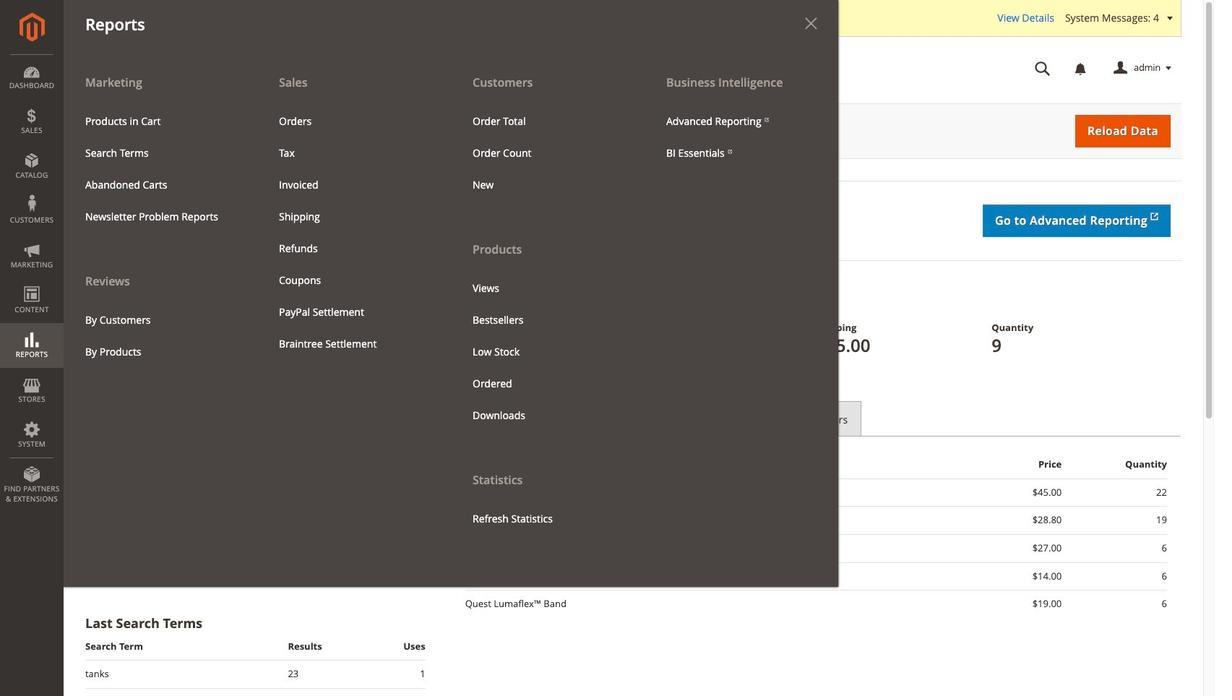 Task type: describe. For each thing, give the bounding box(es) containing it.
magento admin panel image
[[19, 12, 44, 42]]



Task type: vqa. For each thing, say whether or not it's contained in the screenshot.
From text field on the right top
no



Task type: locate. For each thing, give the bounding box(es) containing it.
menu
[[64, 66, 838, 587], [64, 66, 257, 368], [451, 66, 645, 534], [74, 105, 246, 233], [268, 105, 440, 360], [462, 105, 634, 201], [656, 105, 828, 169], [462, 272, 634, 431], [74, 304, 246, 368]]

menu bar
[[0, 0, 838, 587]]



